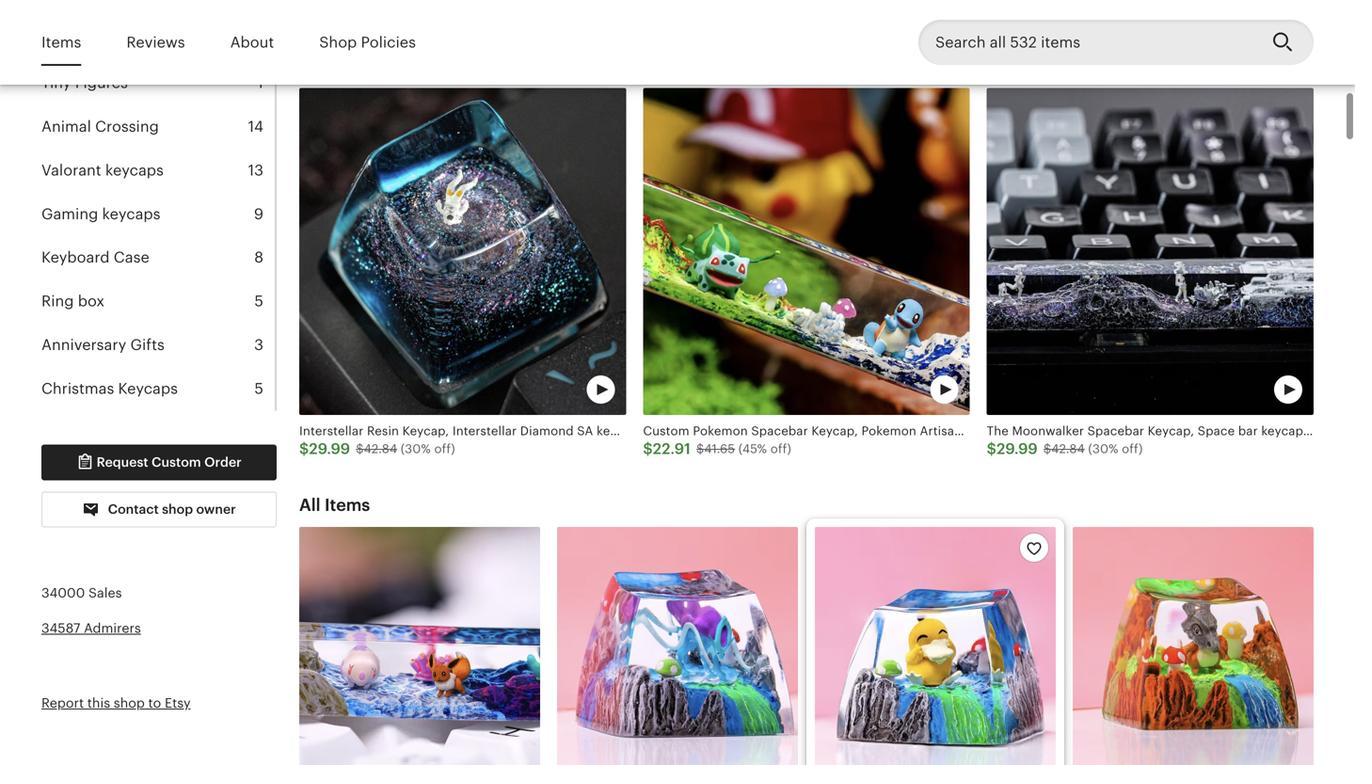 Task type: describe. For each thing, give the bounding box(es) containing it.
1 light, from the left
[[802, 31, 833, 45]]

29.99 for the 'interstellar resin keycap, interstellar diamond sa keycap, gravity in interstellar space, galaxy keycap, astronaut resin keycap, gifts idea' image
[[309, 441, 350, 458]]

light
[[1055, 31, 1082, 45]]

tab containing christmas keycaps
[[41, 367, 275, 411]]

gaming
[[41, 205, 98, 222]]

etsy
[[165, 696, 191, 711]]

34587 admirers
[[41, 621, 141, 636]]

keycaps for 9
[[102, 205, 160, 222]]

this
[[87, 696, 110, 711]]

Search all 532 items text field
[[919, 20, 1257, 65]]

contact shop owner
[[105, 501, 236, 517]]

34000
[[41, 585, 85, 600]]

the ring of the dark lord keycap, custom resin keycap, arrtisan keycaps for cherry mx keyb (30% off)
[[815, 31, 1355, 63]]

and
[[368, 31, 390, 45]]

cute keycap
[[41, 31, 131, 48]]

lord
[[935, 31, 959, 45]]

0 horizontal spatial shop
[[114, 696, 145, 711]]

christmas keycaps
[[41, 380, 178, 397]]

anniversary
[[41, 336, 126, 353]]

off) for custom pokemon spacebar keycap, pokemon artisan keycap, custom pokemon keycaps, anime keycap, cute keycaps, unique gift for him image
[[771, 442, 792, 456]]

keycap,
[[962, 31, 1009, 45]]

tab containing valorant keycaps
[[41, 149, 275, 192]]

keycaps for 13
[[105, 162, 164, 179]]

$ 29.99 $ 42.84 (30% off) for the moonwalker spacebar keycap, space bar keycap, gravity in interstellar space keycap, galaxy spacebar keycap, astronaut resin keycap image
[[987, 441, 1143, 458]]

34587
[[41, 621, 80, 636]]

off) for the moonwalker spacebar keycap, space bar keycap, gravity in interstellar space keycap, galaxy spacebar keycap, astronaut resin keycap image
[[1122, 442, 1143, 456]]

2 lamp, from the left
[[561, 31, 594, 45]]

keycaps inside the ring of the dark lord keycap, custom resin keycap, arrtisan keycaps for cherry mx keyb (30% off)
[[1194, 31, 1242, 45]]

ego
[[531, 31, 558, 45]]

gaming keycaps
[[41, 205, 160, 222]]

$ 22.91 $ 41.65 (45% off)
[[643, 441, 792, 458]]

the
[[883, 31, 902, 45]]

request custom order
[[93, 454, 242, 469]]

42.84 for the 'interstellar resin keycap, interstellar diamond sa keycap, gravity in interstellar space, galaxy keycap, astronaut resin keycap, gifts idea' image
[[364, 442, 397, 456]]

animal crossing
[[41, 118, 159, 135]]

13
[[248, 162, 264, 179]]

contact
[[108, 501, 159, 517]]

shop
[[319, 34, 357, 51]]

eevee's evolution keycap pokemon esc resin keycap, pokemon spacebar keycap, keyboard caps custom pokemon keycap, best gifts for girlfriends image
[[299, 527, 540, 765]]

ring
[[41, 293, 74, 310]]

19.50
[[309, 48, 348, 65]]

1 vertical spatial items
[[325, 496, 370, 515]]

about
[[230, 34, 274, 51]]

9
[[254, 205, 264, 222]]

all items
[[299, 496, 370, 515]]

report
[[41, 696, 84, 711]]

suicune pokemon keycap custom pokemon spacebar cute keyboard anime keycaps artisan, custom keyboard keys for gaming keyboard christmas gifts image
[[557, 527, 798, 765]]

(45%
[[739, 442, 767, 456]]

cubone pokemon keycap, custom pokemon spacebar cute keyboard anime keycaps for cherry mx keyboard, cute keycap christmas gift for her image
[[1073, 527, 1314, 765]]

resin
[[1062, 31, 1091, 45]]

in
[[643, 31, 654, 45]]

5 for ring box
[[255, 293, 264, 310]]

earth
[[325, 31, 364, 45]]

astronaut
[[393, 31, 452, 45]]

night
[[766, 31, 799, 45]]

reviews
[[126, 34, 185, 51]]

for
[[1245, 31, 1262, 45]]

moon
[[836, 31, 870, 45]]

box
[[78, 293, 105, 310]]

0 vertical spatial items
[[41, 34, 81, 51]]

29.99 for the moonwalker spacebar keycap, space bar keycap, gravity in interstellar space keycap, galaxy spacebar keycap, astronaut resin keycap image
[[997, 441, 1038, 458]]

sales
[[88, 585, 122, 600]]

34000 sales
[[41, 585, 122, 600]]

(30% inside the ring of the dark lord keycap, custom resin keycap, arrtisan keycaps for cherry mx keyb (30% off)
[[916, 49, 946, 63]]

contact shop owner button
[[41, 492, 277, 527]]

epoxy
[[455, 31, 491, 45]]

report this shop to etsy
[[41, 696, 191, 711]]

5 for christmas keycaps
[[255, 380, 264, 397]]

space
[[725, 31, 763, 45]]

gravity
[[597, 31, 640, 45]]

34587 admirers link
[[41, 621, 141, 636]]

3
[[254, 336, 264, 353]]

keycaps
[[118, 380, 178, 397]]



Task type: vqa. For each thing, say whether or not it's contained in the screenshot.


Task type: locate. For each thing, give the bounding box(es) containing it.
1 horizontal spatial (30%
[[916, 49, 946, 63]]

$ 29.99 $ 42.84 (30% off) for the 'interstellar resin keycap, interstellar diamond sa keycap, gravity in interstellar space, galaxy keycap, astronaut resin keycap, gifts idea' image
[[299, 441, 455, 458]]

all
[[299, 496, 321, 515]]

keyb
[[1329, 31, 1355, 45]]

report this shop to etsy link
[[41, 696, 191, 711]]

to
[[148, 696, 161, 711]]

ring box
[[41, 293, 105, 310]]

0 horizontal spatial night
[[873, 31, 904, 45]]

22.91
[[653, 441, 691, 458]]

admirers
[[84, 621, 141, 636]]

sections tab list
[[41, 0, 277, 411]]

lamp, left ego on the top of the page
[[494, 31, 527, 45]]

5 down the 3
[[255, 380, 264, 397]]

night left light
[[1021, 31, 1052, 45]]

2 the from the left
[[815, 31, 837, 45]]

valorant
[[41, 162, 101, 179]]

0 vertical spatial 5
[[255, 293, 264, 310]]

christmas
[[41, 380, 114, 397]]

0 vertical spatial keycaps
[[1194, 31, 1242, 45]]

policies
[[361, 34, 416, 51]]

1 the from the left
[[299, 31, 321, 45]]

the moonwalker spacebar keycap, space bar keycap, gravity in interstellar space keycap, galaxy spacebar keycap, astronaut resin keycap image
[[987, 88, 1314, 415]]

night
[[873, 31, 904, 45], [1021, 31, 1052, 45]]

1 vertical spatial keycaps
[[105, 162, 164, 179]]

custom down the ring of the dark lord keycap, custom resin keycap, arrtisan keycaps for cherry mx keyboard, handmade keycap lotr, christmas gifts "image"
[[1012, 31, 1059, 45]]

tab containing animal crossing
[[41, 105, 275, 149]]

case
[[114, 249, 149, 266]]

3 tab from the top
[[41, 105, 275, 149]]

tab down gifts
[[41, 367, 275, 411]]

the for 19.50
[[299, 31, 321, 45]]

cherry
[[1266, 31, 1304, 45]]

shop policies
[[319, 34, 416, 51]]

cute
[[41, 31, 76, 48]]

$ inside $ 22.91 $ 41.65 (45% off)
[[696, 442, 704, 456]]

the for (30% off)
[[815, 31, 837, 45]]

tab containing cute keycap
[[41, 18, 275, 61]]

items up tiny
[[41, 34, 81, 51]]

1 tab from the top
[[41, 18, 275, 61]]

off) inside $ 22.91 $ 41.65 (45% off)
[[771, 442, 792, 456]]

custom left 'order'
[[152, 454, 201, 469]]

1 29.99 from the left
[[309, 441, 350, 458]]

the left ring
[[815, 31, 837, 45]]

interstellar resin keycap, interstellar diamond sa keycap, gravity in interstellar space, galaxy keycap, astronaut resin keycap, gifts idea image
[[299, 88, 626, 415]]

tiny
[[41, 74, 71, 91]]

0 horizontal spatial (30%
[[401, 442, 431, 456]]

1 horizontal spatial the
[[815, 31, 837, 45]]

5 up the 3
[[255, 293, 264, 310]]

the inside the earth and astronaut epoxy lamp, ego lamp, gravity in interstellar space night light, moon night light, personalized night light 19.50
[[299, 31, 321, 45]]

1 42.84 from the left
[[364, 442, 397, 456]]

1 vertical spatial 5
[[255, 380, 264, 397]]

psyduck pokemon keycap, custom pokemon spacebar cute keyboard anime keycaps artisan, cute keycap for esc keycaps christmas gift for her image
[[815, 527, 1056, 765]]

off) inside the ring of the dark lord keycap, custom resin keycap, arrtisan keycaps for cherry mx keyb (30% off)
[[950, 49, 971, 63]]

(30% for the 'interstellar resin keycap, interstellar diamond sa keycap, gravity in interstellar space, galaxy keycap, astronaut resin keycap, gifts idea' image
[[401, 442, 431, 456]]

5
[[255, 293, 264, 310], [255, 380, 264, 397]]

keycaps
[[1194, 31, 1242, 45], [105, 162, 164, 179], [102, 205, 160, 222]]

tab up gifts
[[41, 280, 275, 323]]

personalized
[[941, 31, 1018, 45]]

6 tab from the top
[[41, 236, 275, 280]]

lamp, right ego on the top of the page
[[561, 31, 594, 45]]

$ 29.99 $ 42.84 (30% off)
[[299, 441, 455, 458], [987, 441, 1143, 458]]

2 5 from the top
[[255, 380, 264, 397]]

9 tab from the top
[[41, 367, 275, 411]]

ring
[[840, 31, 864, 45]]

keyboard case
[[41, 249, 149, 266]]

light, right the
[[907, 31, 938, 45]]

request custom order link
[[41, 445, 277, 480]]

owner
[[196, 501, 236, 517]]

1 horizontal spatial 29.99
[[997, 441, 1038, 458]]

shop policies link
[[319, 21, 416, 64]]

1 lamp, from the left
[[494, 31, 527, 45]]

2 tab from the top
[[41, 61, 275, 105]]

keycap
[[80, 31, 131, 48]]

about link
[[230, 21, 274, 64]]

figures
[[75, 74, 128, 91]]

1 horizontal spatial items
[[325, 496, 370, 515]]

keycap,
[[1095, 31, 1140, 45]]

8 tab from the top
[[41, 323, 275, 367]]

8
[[254, 249, 264, 266]]

2 42.84 from the left
[[1051, 442, 1085, 456]]

shop left to
[[114, 696, 145, 711]]

mx
[[1307, 31, 1326, 45]]

1 night from the left
[[873, 31, 904, 45]]

1 horizontal spatial night
[[1021, 31, 1052, 45]]

1 $ 29.99 $ 42.84 (30% off) from the left
[[299, 441, 455, 458]]

order
[[204, 454, 242, 469]]

0 vertical spatial custom
[[1012, 31, 1059, 45]]

crossing
[[95, 118, 159, 135]]

2 vertical spatial keycaps
[[102, 205, 160, 222]]

tab down reviews
[[41, 61, 275, 105]]

tab containing anniversary gifts
[[41, 323, 275, 367]]

1 horizontal spatial custom
[[1012, 31, 1059, 45]]

2 29.99 from the left
[[997, 441, 1038, 458]]

0 horizontal spatial custom
[[152, 454, 201, 469]]

shop left 'owner'
[[162, 501, 193, 517]]

tab containing tiny figures
[[41, 61, 275, 105]]

1 5 from the top
[[255, 293, 264, 310]]

1 horizontal spatial shop
[[162, 501, 193, 517]]

tab containing gaming keycaps
[[41, 192, 275, 236]]

0 horizontal spatial lamp,
[[494, 31, 527, 45]]

2 $ 29.99 $ 42.84 (30% off) from the left
[[987, 441, 1143, 458]]

1 horizontal spatial lamp,
[[561, 31, 594, 45]]

1 vertical spatial shop
[[114, 696, 145, 711]]

custom inside the ring of the dark lord keycap, custom resin keycap, arrtisan keycaps for cherry mx keyb (30% off)
[[1012, 31, 1059, 45]]

tab up figures
[[41, 18, 275, 61]]

shop inside button
[[162, 501, 193, 517]]

14
[[248, 118, 264, 135]]

1 horizontal spatial $ 29.99 $ 42.84 (30% off)
[[987, 441, 1143, 458]]

gifts
[[130, 336, 165, 353]]

0 horizontal spatial 29.99
[[309, 441, 350, 458]]

tab up case
[[41, 192, 275, 236]]

dark
[[906, 31, 932, 45]]

light, left ring
[[802, 31, 833, 45]]

keycaps left for
[[1194, 31, 1242, 45]]

lamp,
[[494, 31, 527, 45], [561, 31, 594, 45]]

the up the 19.50
[[299, 31, 321, 45]]

the ring of the dark lord keycap, custom resin keycap, arrtisan keycaps for cherry mx keyboard, handmade keycap lotr, christmas gifts image
[[815, 0, 1314, 22]]

of
[[867, 31, 880, 45]]

7 tab from the top
[[41, 280, 275, 323]]

41.65
[[704, 442, 735, 456]]

keycaps down crossing
[[105, 162, 164, 179]]

$
[[299, 441, 309, 458], [643, 441, 653, 458], [987, 441, 997, 458], [356, 442, 364, 456], [696, 442, 704, 456], [1044, 442, 1051, 456]]

reviews link
[[126, 21, 185, 64]]

the earth and astronaut epoxy lamp, ego lamp, gravity in interstellar space night light, moon night light, personalized night light 19.50
[[299, 31, 1082, 65]]

4 tab from the top
[[41, 149, 275, 192]]

tiny figures
[[41, 74, 128, 91]]

off) for the 'interstellar resin keycap, interstellar diamond sa keycap, gravity in interstellar space, galaxy keycap, astronaut resin keycap, gifts idea' image
[[434, 442, 455, 456]]

11
[[251, 31, 264, 48]]

night left dark on the right top of the page
[[873, 31, 904, 45]]

tab up valorant keycaps
[[41, 105, 275, 149]]

0 horizontal spatial the
[[299, 31, 321, 45]]

the
[[299, 31, 321, 45], [815, 31, 837, 45]]

anniversary gifts
[[41, 336, 165, 353]]

interstellar
[[658, 31, 722, 45]]

items right all
[[325, 496, 370, 515]]

0 horizontal spatial light,
[[802, 31, 833, 45]]

1 horizontal spatial 42.84
[[1051, 442, 1085, 456]]

tab down gaming keycaps at the top left of the page
[[41, 236, 275, 280]]

1 vertical spatial custom
[[152, 454, 201, 469]]

0 horizontal spatial 42.84
[[364, 442, 397, 456]]

request
[[97, 454, 148, 469]]

items link
[[41, 21, 81, 64]]

2 horizontal spatial (30%
[[1088, 442, 1119, 456]]

off)
[[950, 49, 971, 63], [434, 442, 455, 456], [771, 442, 792, 456], [1122, 442, 1143, 456]]

42.84 for the moonwalker spacebar keycap, space bar keycap, gravity in interstellar space keycap, galaxy spacebar keycap, astronaut resin keycap image
[[1051, 442, 1085, 456]]

tab containing ring box
[[41, 280, 275, 323]]

tab
[[41, 18, 275, 61], [41, 61, 275, 105], [41, 105, 275, 149], [41, 149, 275, 192], [41, 192, 275, 236], [41, 236, 275, 280], [41, 280, 275, 323], [41, 323, 275, 367], [41, 367, 275, 411]]

keyboard
[[41, 249, 110, 266]]

keycaps up case
[[102, 205, 160, 222]]

shop
[[162, 501, 193, 517], [114, 696, 145, 711]]

1 horizontal spatial light,
[[907, 31, 938, 45]]

custom pokemon spacebar keycap, pokemon artisan keycap, custom pokemon keycaps, anime keycap, cute keycaps, unique gift for him image
[[643, 88, 970, 415]]

2 light, from the left
[[907, 31, 938, 45]]

tab down crossing
[[41, 149, 275, 192]]

arrtisan
[[1144, 31, 1190, 45]]

custom
[[1012, 31, 1059, 45], [152, 454, 201, 469]]

42.84
[[364, 442, 397, 456], [1051, 442, 1085, 456]]

tab containing keyboard case
[[41, 236, 275, 280]]

2 night from the left
[[1021, 31, 1052, 45]]

0 horizontal spatial items
[[41, 34, 81, 51]]

valorant keycaps
[[41, 162, 164, 179]]

1
[[257, 74, 264, 91]]

0 horizontal spatial $ 29.99 $ 42.84 (30% off)
[[299, 441, 455, 458]]

29.99
[[309, 441, 350, 458], [997, 441, 1038, 458]]

(30% for the moonwalker spacebar keycap, space bar keycap, gravity in interstellar space keycap, galaxy spacebar keycap, astronaut resin keycap image
[[1088, 442, 1119, 456]]

5 tab from the top
[[41, 192, 275, 236]]

0 vertical spatial shop
[[162, 501, 193, 517]]

animal
[[41, 118, 91, 135]]

the inside the ring of the dark lord keycap, custom resin keycap, arrtisan keycaps for cherry mx keyb (30% off)
[[815, 31, 837, 45]]

tab up keycaps
[[41, 323, 275, 367]]



